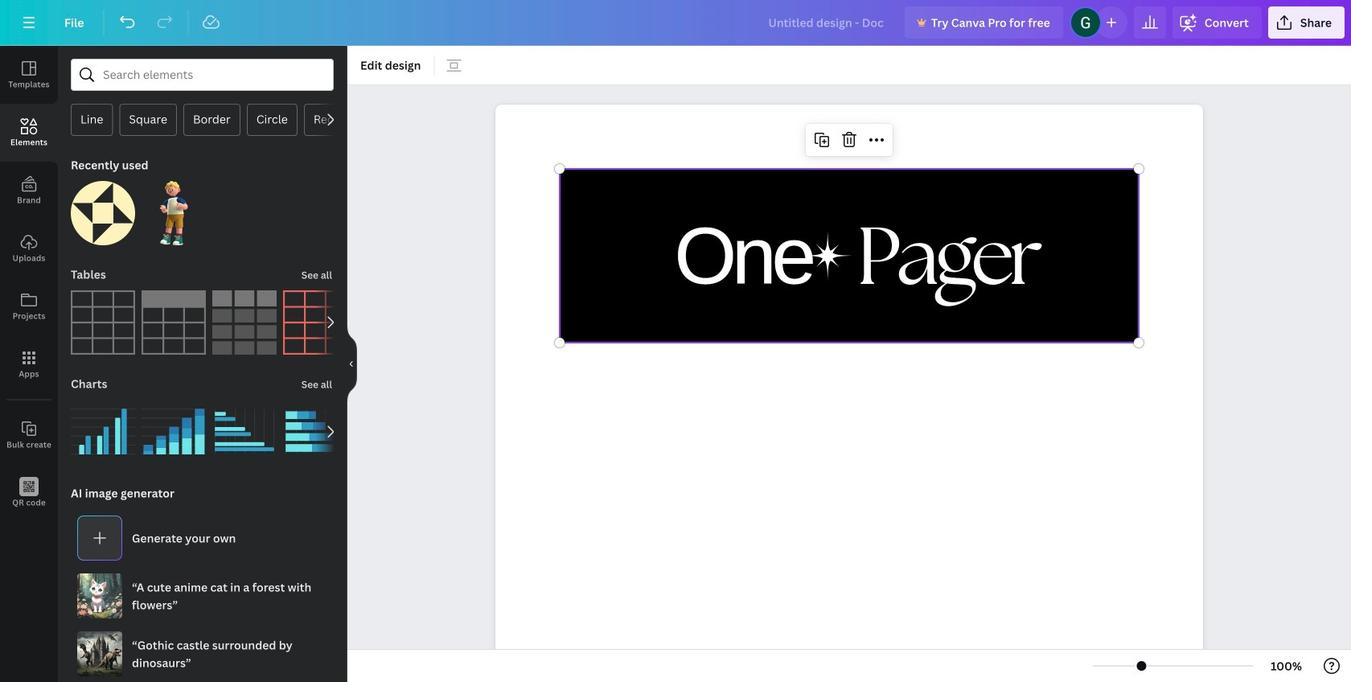 Task type: describe. For each thing, give the bounding box(es) containing it.
Zoom button
[[1261, 653, 1313, 679]]

hide image
[[347, 325, 357, 403]]

main menu bar
[[0, 0, 1352, 46]]

Search elements search field
[[103, 60, 302, 90]]

4 add this table to the canvas image from the left
[[283, 290, 348, 355]]

side panel tab list
[[0, 46, 58, 522]]



Task type: vqa. For each thing, say whether or not it's contained in the screenshot.
'Greg Robinson' icon
no



Task type: locate. For each thing, give the bounding box(es) containing it.
None text field
[[496, 105, 1204, 682]]

3d teacher and student pre school boy speaking image
[[142, 181, 206, 245]]

Design title text field
[[756, 6, 899, 39]]

minimal sleek utilitarian pinwheel image
[[71, 181, 135, 245]]

2 add this table to the canvas image from the left
[[142, 290, 206, 355]]

add this table to the canvas image
[[71, 290, 135, 355], [142, 290, 206, 355], [212, 290, 277, 355], [283, 290, 348, 355]]

group
[[71, 171, 135, 245], [142, 171, 206, 245], [71, 390, 135, 464], [142, 390, 206, 464], [212, 390, 277, 464], [283, 400, 348, 464]]

3 add this table to the canvas image from the left
[[212, 290, 277, 355]]

1 add this table to the canvas image from the left
[[71, 290, 135, 355]]



